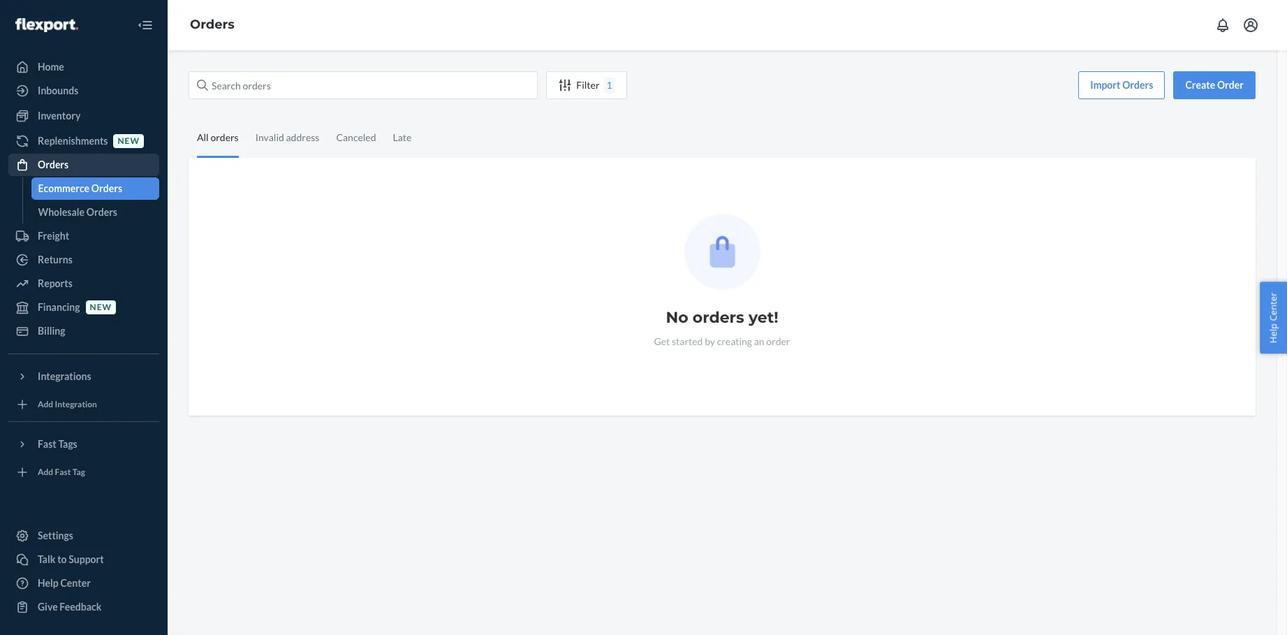 Task type: describe. For each thing, give the bounding box(es) containing it.
create
[[1186, 79, 1216, 91]]

reports
[[38, 277, 73, 289]]

integration
[[55, 399, 97, 410]]

ecommerce orders link
[[31, 177, 159, 200]]

tags
[[58, 438, 77, 450]]

inventory
[[38, 110, 81, 122]]

financing
[[38, 301, 80, 313]]

import orders button
[[1079, 71, 1166, 99]]

freight
[[38, 230, 69, 242]]

orders for import orders
[[1123, 79, 1154, 91]]

talk to support button
[[8, 548, 159, 571]]

wholesale orders
[[38, 206, 117, 218]]

settings
[[38, 530, 73, 541]]

help center link
[[8, 572, 159, 595]]

orders for no
[[693, 308, 745, 327]]

an
[[754, 335, 765, 347]]

no orders yet!
[[666, 308, 779, 327]]

order
[[767, 335, 791, 347]]

no
[[666, 308, 689, 327]]

inventory link
[[8, 105, 159, 127]]

help inside the help center button
[[1268, 323, 1280, 343]]

talk to support
[[38, 553, 104, 565]]

tag
[[72, 467, 85, 477]]

1 vertical spatial fast
[[55, 467, 71, 477]]

create order
[[1186, 79, 1244, 91]]

1 vertical spatial orders link
[[8, 154, 159, 176]]

give
[[38, 601, 58, 613]]

help inside help center link
[[38, 577, 59, 589]]

1 vertical spatial center
[[60, 577, 91, 589]]

flexport logo image
[[15, 18, 78, 32]]

filter
[[577, 79, 600, 91]]

center inside button
[[1268, 292, 1280, 321]]

billing link
[[8, 320, 159, 342]]

billing
[[38, 325, 65, 337]]

help center button
[[1261, 282, 1288, 353]]

feedback
[[60, 601, 102, 613]]

returns
[[38, 254, 73, 265]]

creating
[[717, 335, 752, 347]]

add fast tag
[[38, 467, 85, 477]]

inbounds
[[38, 85, 78, 96]]

import orders
[[1091, 79, 1154, 91]]

home link
[[8, 56, 159, 78]]

give feedback
[[38, 601, 102, 613]]

wholesale orders link
[[31, 201, 159, 224]]

add integration
[[38, 399, 97, 410]]

wholesale
[[38, 206, 85, 218]]

home
[[38, 61, 64, 73]]

canceled
[[336, 131, 376, 143]]

0 vertical spatial orders link
[[190, 17, 235, 32]]

reports link
[[8, 272, 159, 295]]

replenishments
[[38, 135, 108, 147]]

open notifications image
[[1215, 17, 1232, 34]]

order
[[1218, 79, 1244, 91]]

filter 1
[[577, 79, 612, 91]]

invalid address
[[255, 131, 320, 143]]



Task type: locate. For each thing, give the bounding box(es) containing it.
0 vertical spatial add
[[38, 399, 53, 410]]

1 horizontal spatial center
[[1268, 292, 1280, 321]]

fast left tags
[[38, 438, 56, 450]]

address
[[286, 131, 320, 143]]

freight link
[[8, 225, 159, 247]]

orders link
[[190, 17, 235, 32], [8, 154, 159, 176]]

orders inside wholesale orders link
[[86, 206, 117, 218]]

support
[[69, 553, 104, 565]]

to
[[57, 553, 67, 565]]

0 vertical spatial center
[[1268, 292, 1280, 321]]

add for add fast tag
[[38, 467, 53, 477]]

0 vertical spatial new
[[118, 136, 140, 146]]

orders inside import orders button
[[1123, 79, 1154, 91]]

0 horizontal spatial center
[[60, 577, 91, 589]]

orders link up ecommerce orders
[[8, 154, 159, 176]]

get
[[654, 335, 670, 347]]

orders
[[211, 131, 239, 143], [693, 308, 745, 327]]

orders up search icon
[[190, 17, 235, 32]]

talk
[[38, 553, 56, 565]]

1 vertical spatial help center
[[38, 577, 91, 589]]

empty list image
[[684, 214, 760, 290]]

returns link
[[8, 249, 159, 271]]

search image
[[197, 80, 208, 91]]

0 vertical spatial fast
[[38, 438, 56, 450]]

1 horizontal spatial help center
[[1268, 292, 1280, 343]]

0 vertical spatial help
[[1268, 323, 1280, 343]]

ecommerce
[[38, 182, 89, 194]]

help
[[1268, 323, 1280, 343], [38, 577, 59, 589]]

all orders
[[197, 131, 239, 143]]

import
[[1091, 79, 1121, 91]]

help center inside button
[[1268, 292, 1280, 343]]

add down fast tags
[[38, 467, 53, 477]]

new
[[118, 136, 140, 146], [90, 302, 112, 313]]

0 horizontal spatial new
[[90, 302, 112, 313]]

orders inside orders 'link'
[[38, 159, 69, 170]]

center
[[1268, 292, 1280, 321], [60, 577, 91, 589]]

1 horizontal spatial new
[[118, 136, 140, 146]]

1 vertical spatial add
[[38, 467, 53, 477]]

close navigation image
[[137, 17, 154, 34]]

0 vertical spatial orders
[[211, 131, 239, 143]]

orders link up search icon
[[190, 17, 235, 32]]

0 horizontal spatial help center
[[38, 577, 91, 589]]

0 horizontal spatial orders link
[[8, 154, 159, 176]]

1 horizontal spatial orders
[[693, 308, 745, 327]]

1 horizontal spatial help
[[1268, 323, 1280, 343]]

started
[[672, 335, 703, 347]]

new down the reports link
[[90, 302, 112, 313]]

orders right the all
[[211, 131, 239, 143]]

integrations button
[[8, 365, 159, 388]]

fast
[[38, 438, 56, 450], [55, 467, 71, 477]]

new down inventory link
[[118, 136, 140, 146]]

1 horizontal spatial orders link
[[190, 17, 235, 32]]

yet!
[[749, 308, 779, 327]]

orders up wholesale orders link
[[91, 182, 122, 194]]

orders for all
[[211, 131, 239, 143]]

get started by creating an order
[[654, 335, 791, 347]]

help center
[[1268, 292, 1280, 343], [38, 577, 91, 589]]

give feedback button
[[8, 596, 159, 618]]

integrations
[[38, 370, 91, 382]]

orders up ecommerce
[[38, 159, 69, 170]]

add left the integration
[[38, 399, 53, 410]]

add for add integration
[[38, 399, 53, 410]]

by
[[705, 335, 715, 347]]

ecommerce orders
[[38, 182, 122, 194]]

late
[[393, 131, 412, 143]]

fast inside dropdown button
[[38, 438, 56, 450]]

orders for ecommerce orders
[[91, 182, 122, 194]]

new for financing
[[90, 302, 112, 313]]

all
[[197, 131, 209, 143]]

Search orders text field
[[189, 71, 538, 99]]

1
[[607, 79, 612, 91]]

orders right import
[[1123, 79, 1154, 91]]

0 horizontal spatial help
[[38, 577, 59, 589]]

add fast tag link
[[8, 461, 159, 483]]

invalid
[[255, 131, 284, 143]]

add integration link
[[8, 393, 159, 416]]

settings link
[[8, 525, 159, 547]]

create order link
[[1174, 71, 1256, 99]]

0 horizontal spatial orders
[[211, 131, 239, 143]]

add
[[38, 399, 53, 410], [38, 467, 53, 477]]

orders for wholesale orders
[[86, 206, 117, 218]]

open account menu image
[[1243, 17, 1260, 34]]

1 vertical spatial new
[[90, 302, 112, 313]]

1 add from the top
[[38, 399, 53, 410]]

fast left tag
[[55, 467, 71, 477]]

0 vertical spatial help center
[[1268, 292, 1280, 343]]

1 vertical spatial orders
[[693, 308, 745, 327]]

fast tags
[[38, 438, 77, 450]]

1 vertical spatial help
[[38, 577, 59, 589]]

2 add from the top
[[38, 467, 53, 477]]

new for replenishments
[[118, 136, 140, 146]]

orders
[[190, 17, 235, 32], [1123, 79, 1154, 91], [38, 159, 69, 170], [91, 182, 122, 194], [86, 206, 117, 218]]

inbounds link
[[8, 80, 159, 102]]

fast tags button
[[8, 433, 159, 456]]

orders inside the ecommerce orders link
[[91, 182, 122, 194]]

orders down the ecommerce orders link
[[86, 206, 117, 218]]

orders up get started by creating an order
[[693, 308, 745, 327]]



Task type: vqa. For each thing, say whether or not it's contained in the screenshot.
the bottom Add
yes



